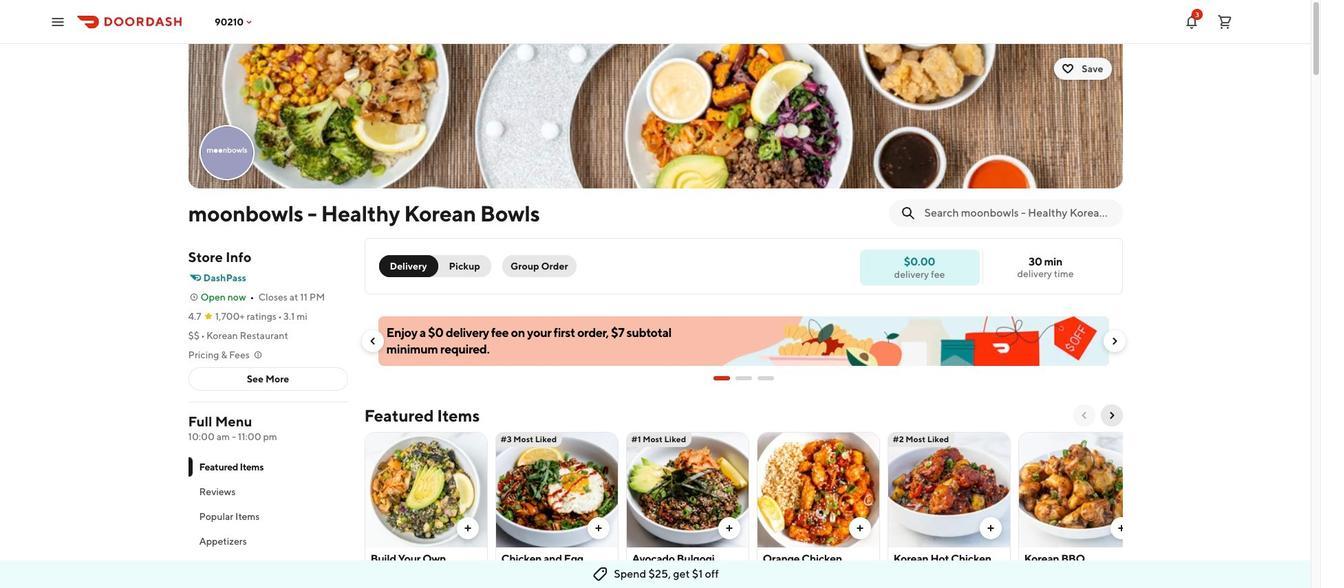 Task type: locate. For each thing, give the bounding box(es) containing it.
next button of carousel image
[[1109, 336, 1120, 347]]

moonbowls - healthy korean bowls image
[[188, 44, 1123, 189], [201, 127, 253, 179]]

select promotional banner element
[[713, 366, 774, 391]]

heading
[[364, 405, 480, 427]]

korean bbq cauliflower wings image
[[1019, 432, 1141, 548]]

None radio
[[379, 255, 438, 277]]

add item to cart image for avocado bulgogi image
[[724, 523, 735, 534]]

2 add item to cart image from the left
[[724, 523, 735, 534]]

5 add item to cart image from the left
[[1116, 523, 1127, 534]]

chicken and egg image
[[496, 432, 618, 548]]

1 vertical spatial previous button of carousel image
[[1079, 410, 1090, 421]]

4 add item to cart image from the left
[[985, 523, 996, 534]]

previous button of carousel image
[[367, 336, 378, 347], [1079, 410, 1090, 421]]

0 vertical spatial previous button of carousel image
[[367, 336, 378, 347]]

3 add item to cart image from the left
[[854, 523, 865, 534]]

1 add item to cart image from the left
[[462, 523, 473, 534]]

add item to cart image for orange chicken image
[[854, 523, 865, 534]]

build your own moonbowl image
[[365, 432, 487, 548]]

None radio
[[430, 255, 491, 277]]

add item to cart image
[[462, 523, 473, 534], [724, 523, 735, 534], [854, 523, 865, 534], [985, 523, 996, 534], [1116, 523, 1127, 534]]



Task type: vqa. For each thing, say whether or not it's contained in the screenshot.
Notification Bell IMAGE
yes



Task type: describe. For each thing, give the bounding box(es) containing it.
Item Search search field
[[925, 206, 1112, 221]]

orange chicken image
[[757, 432, 879, 548]]

notification bell image
[[1184, 13, 1200, 30]]

add item to cart image for korean hot chicken image
[[985, 523, 996, 534]]

add item to cart image
[[593, 523, 604, 534]]

0 items, open order cart image
[[1217, 13, 1233, 30]]

open menu image
[[50, 13, 66, 30]]

avocado bulgogi image
[[627, 432, 748, 548]]

add item to cart image for korean bbq cauliflower wings image at the right of the page
[[1116, 523, 1127, 534]]

0 horizontal spatial previous button of carousel image
[[367, 336, 378, 347]]

korean hot chicken image
[[888, 432, 1010, 548]]

order methods option group
[[379, 255, 491, 277]]

next button of carousel image
[[1106, 410, 1117, 421]]

1 horizontal spatial previous button of carousel image
[[1079, 410, 1090, 421]]

add item to cart image for build your own moonbowl image
[[462, 523, 473, 534]]



